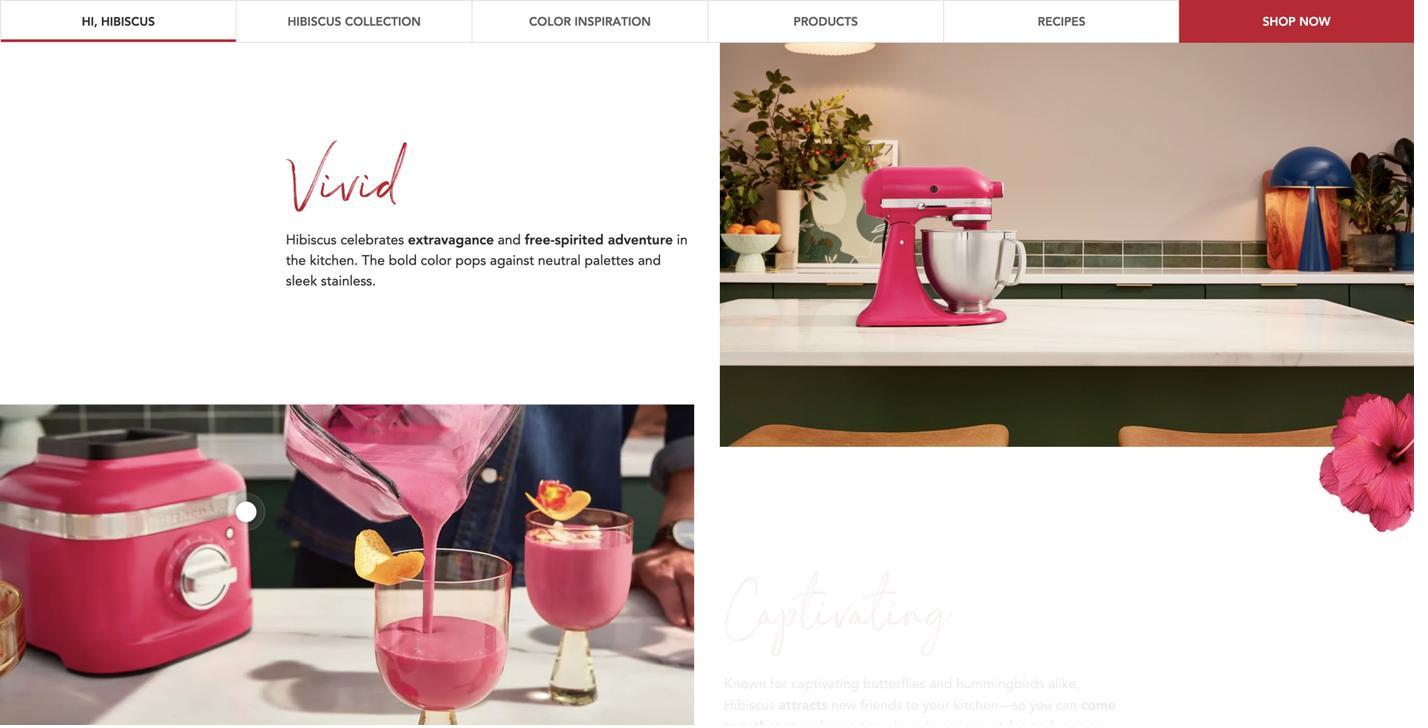 Task type: vqa. For each thing, say whether or not it's contained in the screenshot.
product grid view image
no



Task type: describe. For each thing, give the bounding box(es) containing it.
color
[[529, 13, 571, 29]]

pops
[[456, 226, 486, 245]]

2 horizontal spatial and
[[1031, 688, 1054, 707]]

recipes button
[[944, 0, 1180, 43]]

hibiscus inside known for captivating butterflies and hummingbirds alike, hibiscus
[[724, 667, 775, 686]]

inspiration
[[575, 13, 651, 29]]

bold
[[389, 226, 417, 245]]

color inspiration button
[[472, 0, 708, 43]]

hi, hibiscus button
[[0, 0, 236, 43]]

a person pouring a hibiscus blended drink into stylish, modern glasses with floral garnishes. image
[[0, 380, 694, 725]]

together
[[724, 688, 781, 706]]

hibiscus inside button
[[288, 13, 342, 29]]

friends
[[861, 667, 903, 686]]

and inside known for captivating butterflies and hummingbirds alike, hibiscus
[[930, 646, 953, 664]]

shop now button
[[1180, 0, 1415, 43]]

new inside attracts new friends to your kitchen—so you can
[[831, 667, 857, 686]]

come together
[[724, 666, 1116, 706]]

hibiscus up the
[[286, 206, 337, 225]]

to embrace new shared passions, styles and recipes.
[[781, 688, 1105, 707]]

hi,
[[82, 13, 98, 29]]

hummingbirds
[[956, 646, 1045, 664]]

alike,
[[1049, 646, 1081, 664]]

shared
[[888, 688, 930, 707]]

celebrates
[[341, 206, 404, 225]]

attracts
[[779, 666, 828, 684]]

known for captivating butterflies and hummingbirds alike, hibiscus
[[724, 646, 1081, 686]]

neutral
[[538, 226, 581, 245]]

and inside in the kitchen. the bold color pops against neutral palettes and sleek stainless.
[[638, 226, 661, 245]]

1 horizontal spatial new
[[859, 688, 885, 707]]

color
[[421, 226, 452, 245]]

for
[[770, 646, 788, 664]]

captivating image
[[724, 541, 952, 628]]

hi, hibiscus
[[82, 13, 155, 29]]

collection
[[345, 13, 421, 29]]



Task type: locate. For each thing, give the bounding box(es) containing it.
to
[[906, 667, 919, 686], [785, 688, 798, 707]]

2 vertical spatial and
[[1031, 688, 1054, 707]]

you
[[1030, 667, 1052, 686]]

1 vertical spatial new
[[859, 688, 885, 707]]

and right palettes
[[638, 226, 661, 245]]

0 horizontal spatial new
[[831, 667, 857, 686]]

0 vertical spatial to
[[906, 667, 919, 686]]

kitchen—so
[[954, 667, 1026, 686]]

and
[[638, 226, 661, 245], [930, 646, 953, 664], [1031, 688, 1054, 707]]

hibiscus
[[101, 13, 155, 29], [288, 13, 342, 29], [286, 206, 337, 225], [724, 667, 775, 686]]

in
[[677, 206, 688, 225]]

hibiscus up "together" at right bottom
[[724, 667, 775, 686]]

to up shared at the bottom right of the page
[[906, 667, 919, 686]]

stainless.
[[321, 247, 376, 266]]

can
[[1056, 667, 1078, 686]]

products button
[[708, 0, 944, 43]]

palettes
[[585, 226, 634, 245]]

0 horizontal spatial and
[[638, 226, 661, 245]]

new
[[831, 667, 857, 686], [859, 688, 885, 707]]

sleek
[[286, 247, 317, 266]]

recipes
[[1038, 13, 1086, 29]]

0 horizontal spatial to
[[785, 688, 798, 707]]

to down attracts
[[785, 688, 798, 707]]

the
[[286, 226, 306, 245]]

known
[[724, 646, 767, 664]]

now
[[1300, 13, 1331, 29]]

color inspiration
[[529, 13, 651, 29]]

shop
[[1263, 13, 1296, 29]]

against
[[490, 226, 534, 245]]

passions,
[[933, 688, 989, 707]]

your
[[923, 667, 950, 686]]

hibiscus inside button
[[101, 13, 155, 29]]

1 horizontal spatial to
[[906, 667, 919, 686]]

hibiscus collection button
[[236, 0, 472, 43]]

hibiscus right hi,
[[101, 13, 155, 29]]

new up embrace
[[831, 667, 857, 686]]

the
[[362, 226, 385, 245]]

hibiscus celebrates
[[286, 206, 408, 225]]

2023 color of the year k400 blender image
[[232, 473, 261, 502]]

to inside attracts new friends to your kitchen—so you can
[[906, 667, 919, 686]]

products
[[794, 13, 858, 29]]

styles
[[993, 688, 1027, 707]]

in the kitchen. the bold color pops against neutral palettes and sleek stainless.
[[286, 206, 688, 266]]

come
[[1081, 666, 1116, 684]]

butterflies
[[863, 646, 926, 664]]

shop now
[[1263, 13, 1331, 29]]

hibiscus left collection at the left top of the page
[[288, 13, 342, 29]]

kitchen.
[[310, 226, 358, 245]]

new down friends
[[859, 688, 885, 707]]

recipes.
[[1058, 688, 1105, 707]]

1 vertical spatial to
[[785, 688, 798, 707]]

captivating
[[791, 646, 860, 664]]

1 vertical spatial and
[[930, 646, 953, 664]]

0 vertical spatial and
[[638, 226, 661, 245]]

embrace
[[802, 688, 855, 707]]

0 vertical spatial new
[[831, 667, 857, 686]]

and down you
[[1031, 688, 1054, 707]]

vivid image
[[286, 115, 408, 187]]

hibiscus collection
[[288, 13, 421, 29]]

1 horizontal spatial and
[[930, 646, 953, 664]]

attracts new friends to your kitchen—so you can
[[779, 666, 1081, 686]]

and up your
[[930, 646, 953, 664]]



